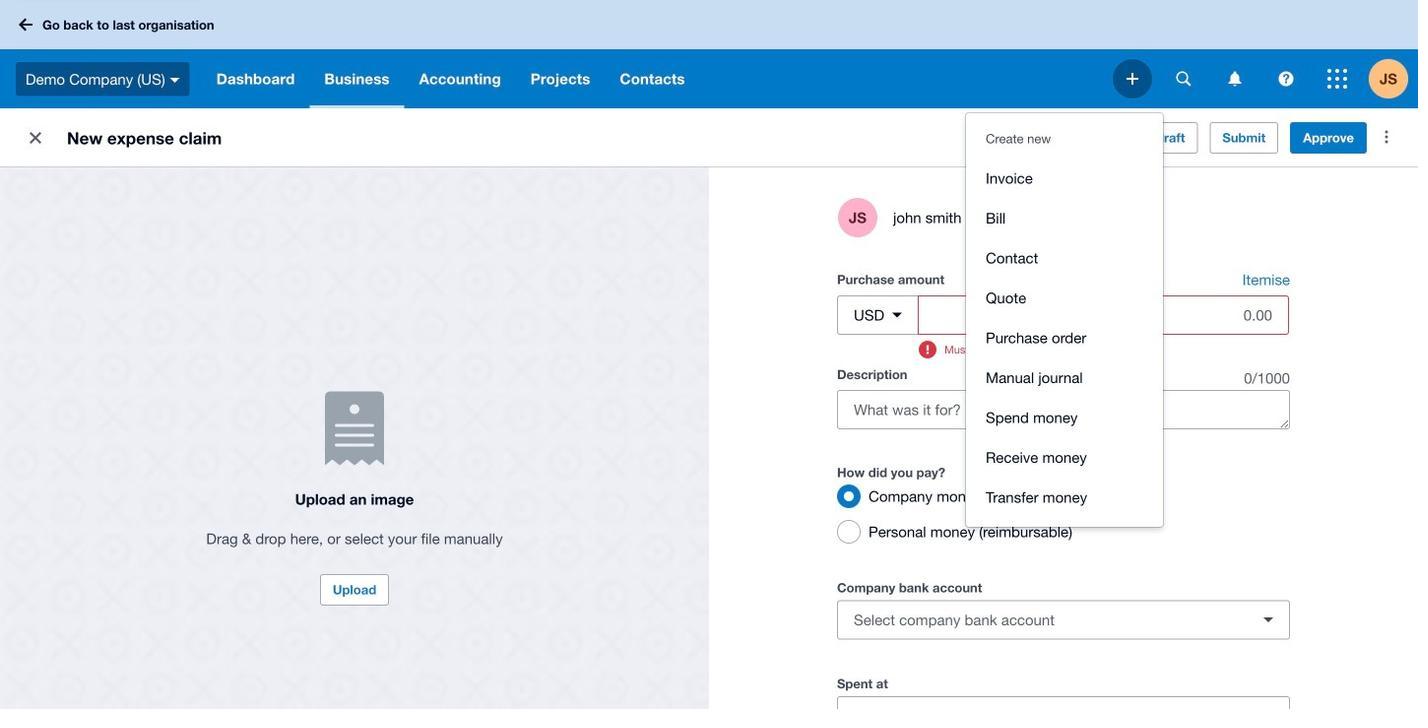 Task type: locate. For each thing, give the bounding box(es) containing it.
option group
[[829, 477, 1291, 552]]

list box
[[966, 113, 1163, 527]]

status
[[919, 335, 1291, 359]]

svg image
[[19, 18, 33, 31], [1328, 69, 1348, 89], [1177, 71, 1192, 86], [1229, 71, 1242, 86], [1279, 71, 1294, 86], [1127, 73, 1139, 85], [170, 78, 180, 83]]

banner
[[0, 0, 1419, 527]]

None field
[[837, 671, 1291, 709]]



Task type: vqa. For each thing, say whether or not it's contained in the screenshot.
the middle svg image
yes



Task type: describe. For each thing, give the bounding box(es) containing it.
create new group
[[966, 148, 1163, 527]]

What was it for? text field
[[838, 391, 1290, 429]]

see more options image
[[1367, 117, 1407, 156]]

close image
[[16, 118, 55, 158]]

0.00 field
[[919, 297, 1289, 334]]



